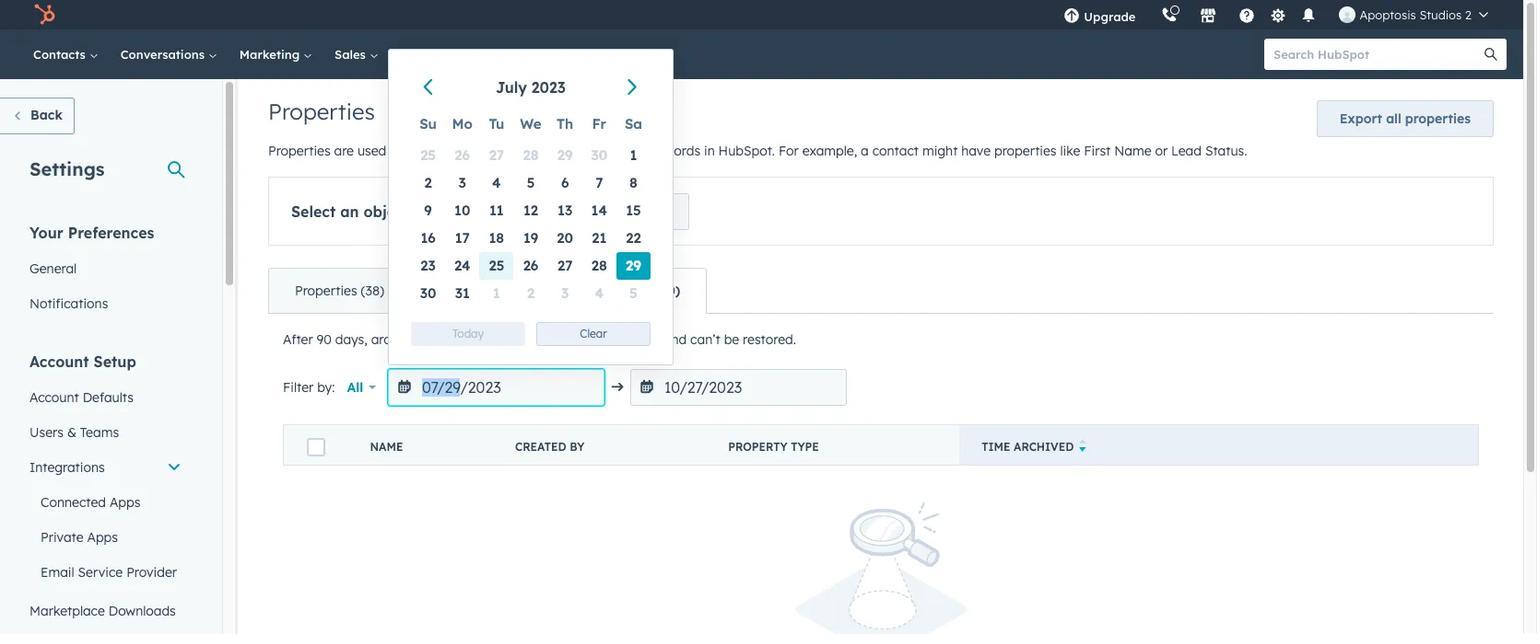 Task type: locate. For each thing, give the bounding box(es) containing it.
created by
[[515, 441, 585, 454]]

1 for the bottom 1 menu item
[[493, 285, 500, 302]]

be right can't
[[724, 332, 739, 348]]

30 menu item down 23 on the left top of the page
[[411, 280, 445, 308]]

an
[[340, 203, 359, 221]]

30
[[591, 147, 607, 164], [420, 285, 436, 302]]

account inside account defaults link
[[29, 390, 79, 406]]

27 menu item
[[479, 142, 514, 170], [548, 253, 582, 280]]

2 up after 90 days, archived properties will be permanently deleted and can't be restored.
[[527, 285, 535, 302]]

0 horizontal spatial 1
[[493, 285, 500, 302]]

0 vertical spatial 30 menu item
[[582, 142, 616, 170]]

today button
[[411, 323, 525, 347]]

28
[[523, 147, 539, 164], [591, 257, 607, 275]]

1 horizontal spatial 2 menu item
[[514, 280, 548, 308]]

account for account defaults
[[29, 390, 79, 406]]

0 horizontal spatial 2
[[424, 174, 432, 192]]

mo
[[452, 115, 473, 133]]

29 menu item up 6
[[548, 142, 582, 170]]

4 menu item up clear
[[582, 280, 616, 308]]

deleted
[[614, 332, 660, 348]]

properties inside export all properties button
[[1405, 111, 1471, 127]]

20 menu item
[[548, 225, 582, 253]]

1 vertical spatial 3
[[561, 285, 569, 302]]

28 menu item up archived properties (0)
[[582, 253, 616, 280]]

0 horizontal spatial name
[[370, 441, 403, 454]]

properties left are
[[268, 143, 330, 159]]

tab list
[[268, 268, 707, 314]]

8
[[629, 174, 638, 192]]

6 menu item
[[548, 170, 582, 197]]

archived left descending sort. press to sort ascending. element
[[1014, 441, 1074, 454]]

email service provider link
[[18, 556, 193, 591]]

search image
[[1485, 48, 1498, 61]]

3 menu item up "permanently"
[[548, 280, 582, 308]]

account for account setup
[[29, 353, 89, 371]]

28 for top 28 menu item
[[523, 147, 539, 164]]

0 horizontal spatial 25
[[420, 147, 436, 164]]

properties up the '20'
[[523, 203, 594, 221]]

1 vertical spatial apps
[[87, 530, 118, 547]]

28 up archived properties (0)
[[591, 257, 607, 275]]

1 for the rightmost 1 menu item
[[630, 147, 637, 164]]

we
[[520, 115, 542, 133]]

general link
[[18, 252, 193, 287]]

1 horizontal spatial 4 menu item
[[582, 280, 616, 308]]

and left can't
[[663, 332, 687, 348]]

1 horizontal spatial 1 menu item
[[616, 142, 651, 170]]

0 horizontal spatial 4 menu item
[[479, 170, 514, 197]]

connected
[[41, 495, 106, 511]]

properties left "(38)" in the top left of the page
[[295, 283, 357, 300]]

0 horizontal spatial 30 menu item
[[411, 280, 445, 308]]

conversations link
[[109, 29, 228, 79]]

name left "or"
[[1114, 143, 1152, 159]]

14 menu item
[[582, 197, 616, 225]]

MM/DD/YYYY text field
[[388, 370, 605, 406]]

31 menu item
[[445, 280, 479, 308]]

defaults
[[83, 390, 134, 406]]

2 menu item up after 90 days, archived properties will be permanently deleted and can't be restored.
[[514, 280, 548, 308]]

downloads
[[109, 604, 176, 620]]

26 down 19 menu item
[[523, 257, 539, 275]]

1 horizontal spatial 5
[[630, 285, 638, 302]]

all button
[[335, 370, 388, 406]]

connected apps
[[41, 495, 141, 511]]

3 menu item up 10 on the left of page
[[445, 170, 479, 197]]

27 down tu
[[489, 147, 504, 164]]

contacts link
[[22, 29, 109, 79]]

1 horizontal spatial 30 menu item
[[582, 142, 616, 170]]

29 up 6
[[557, 147, 573, 164]]

your preferences element
[[18, 223, 193, 322]]

30 up 7 on the left top of page
[[591, 147, 607, 164]]

1 horizontal spatial 28
[[591, 257, 607, 275]]

contacts
[[33, 47, 89, 62]]

30 menu item up 7 on the left top of page
[[582, 142, 616, 170]]

0 vertical spatial 4
[[492, 174, 501, 192]]

0 vertical spatial 27
[[489, 147, 504, 164]]

0 horizontal spatial 29
[[557, 147, 573, 164]]

0 vertical spatial 30
[[591, 147, 607, 164]]

0 vertical spatial 5 menu item
[[514, 170, 548, 197]]

0 vertical spatial 28
[[523, 147, 539, 164]]

0 horizontal spatial 1 menu item
[[479, 280, 514, 308]]

integrations button
[[18, 451, 193, 486]]

lead
[[1171, 143, 1202, 159]]

18
[[489, 229, 504, 247]]

0 horizontal spatial 27
[[489, 147, 504, 164]]

0 horizontal spatial 5
[[527, 174, 535, 192]]

account up account defaults
[[29, 353, 89, 371]]

tara schultz image
[[1340, 6, 1356, 23]]

service
[[401, 47, 448, 62], [78, 565, 123, 582]]

groups link
[[410, 269, 507, 313]]

29 menu item down 22
[[616, 253, 651, 280]]

1 vertical spatial 2 menu item
[[514, 280, 548, 308]]

2 be from the left
[[724, 332, 739, 348]]

apps
[[110, 495, 141, 511], [87, 530, 118, 547]]

all
[[347, 380, 363, 396]]

0 vertical spatial account
[[29, 353, 89, 371]]

1 vertical spatial 2
[[424, 174, 432, 192]]

0 horizontal spatial 28 menu item
[[514, 142, 548, 170]]

1 menu item right the "31"
[[479, 280, 514, 308]]

1 horizontal spatial 4
[[595, 285, 604, 302]]

29
[[557, 147, 573, 164], [626, 257, 641, 275]]

17 menu item
[[445, 225, 479, 253]]

service up previous month icon on the top left of page
[[401, 47, 448, 62]]

today
[[453, 327, 484, 341]]

25 down su
[[420, 147, 436, 164]]

25 down the 18 menu item
[[489, 257, 504, 275]]

1 horizontal spatial archived
[[1014, 441, 1074, 454]]

5 left (0)
[[630, 285, 638, 302]]

1 vertical spatial 25
[[489, 257, 504, 275]]

30 down the 23 "menu item"
[[420, 285, 436, 302]]

apps up private apps link
[[110, 495, 141, 511]]

4 up 11
[[492, 174, 501, 192]]

account up 'users'
[[29, 390, 79, 406]]

help button
[[1232, 0, 1263, 29]]

export all properties
[[1340, 111, 1471, 127]]

24 menu item
[[445, 253, 479, 280]]

users & teams link
[[18, 416, 193, 451]]

days,
[[335, 332, 367, 348]]

1 vertical spatial service
[[78, 565, 123, 582]]

1 vertical spatial archived
[[1014, 441, 1074, 454]]

0 vertical spatial 26 menu item
[[445, 142, 479, 170]]

4
[[492, 174, 501, 192], [595, 285, 604, 302]]

0 vertical spatial name
[[1114, 143, 1152, 159]]

0 horizontal spatial 5 menu item
[[514, 170, 548, 197]]

1 vertical spatial 3 menu item
[[548, 280, 582, 308]]

be
[[515, 332, 531, 348], [724, 332, 739, 348]]

1 vertical spatial 29 menu item
[[616, 253, 651, 280]]

notifications link
[[18, 287, 193, 322]]

property
[[728, 441, 788, 454]]

5 menu item
[[514, 170, 548, 197], [616, 280, 651, 308]]

properties left (0)
[[593, 283, 659, 300]]

name
[[1114, 143, 1152, 159], [370, 441, 403, 454]]

1 horizontal spatial 1
[[630, 147, 637, 164]]

1 menu item
[[616, 142, 651, 170], [479, 280, 514, 308]]

can't
[[690, 332, 720, 348]]

1 vertical spatial 5 menu item
[[616, 280, 651, 308]]

0 horizontal spatial 26
[[455, 147, 470, 164]]

25 menu item
[[411, 142, 445, 170], [479, 253, 514, 280]]

1 horizontal spatial 29 menu item
[[616, 253, 651, 280]]

0 horizontal spatial 4
[[492, 174, 501, 192]]

1 vertical spatial 28 menu item
[[582, 253, 616, 280]]

1 vertical spatial account
[[29, 390, 79, 406]]

0 horizontal spatial 29 menu item
[[548, 142, 582, 170]]

9 menu item
[[411, 197, 445, 225]]

0 vertical spatial archived
[[533, 283, 589, 300]]

email service provider
[[41, 565, 177, 582]]

7
[[596, 174, 603, 192]]

2 up 9
[[424, 174, 432, 192]]

MM/DD/YYYY text field
[[630, 370, 847, 406]]

next month image
[[622, 77, 642, 99]]

0 horizontal spatial and
[[449, 143, 472, 159]]

25 menu item down 18
[[479, 253, 514, 280]]

1 menu item up '8' on the top left
[[616, 142, 651, 170]]

25 menu item down su
[[411, 142, 445, 170]]

all
[[1386, 111, 1401, 127]]

1 right the "31"
[[493, 285, 500, 302]]

1 vertical spatial 1
[[493, 285, 500, 302]]

and down mo
[[449, 143, 472, 159]]

1 horizontal spatial service
[[401, 47, 448, 62]]

0 vertical spatial 3 menu item
[[445, 170, 479, 197]]

archived up "permanently"
[[533, 283, 589, 300]]

0 vertical spatial service
[[401, 47, 448, 62]]

and
[[449, 143, 472, 159], [663, 332, 687, 348]]

1 horizontal spatial 5 menu item
[[616, 280, 651, 308]]

teams
[[80, 425, 119, 441]]

apps up email service provider link
[[87, 530, 118, 547]]

2 right studios
[[1465, 7, 1472, 22]]

2 menu item
[[411, 170, 445, 197], [514, 280, 548, 308]]

27 menu item down the '20'
[[548, 253, 582, 280]]

1 account from the top
[[29, 353, 89, 371]]

july 2023
[[496, 78, 566, 97]]

connected apps link
[[18, 486, 193, 521]]

properties
[[1405, 111, 1471, 127], [994, 143, 1057, 159], [523, 203, 594, 221], [427, 332, 489, 348]]

studios
[[1420, 7, 1462, 22]]

5 up 12
[[527, 174, 535, 192]]

0 horizontal spatial 25 menu item
[[411, 142, 445, 170]]

hubspot image
[[33, 4, 55, 26]]

27 down the 20 menu item
[[557, 257, 573, 275]]

descending sort. press to sort ascending. image
[[1079, 440, 1086, 453]]

records
[[655, 143, 701, 159]]

1 vertical spatial 29
[[626, 257, 641, 275]]

0 vertical spatial apps
[[110, 495, 141, 511]]

23 menu item
[[411, 253, 445, 280]]

time
[[982, 441, 1011, 454]]

1 horizontal spatial 25
[[489, 257, 504, 275]]

invoice
[[467, 203, 519, 221]]

hubspot link
[[22, 4, 69, 26]]

12 menu item
[[514, 197, 548, 225]]

select
[[291, 203, 336, 221]]

properties right all at the right of page
[[1405, 111, 1471, 127]]

tab panel containing after 90 days, archived properties will be permanently deleted and can't be restored.
[[268, 313, 1494, 635]]

0 vertical spatial 2 menu item
[[411, 170, 445, 197]]

hubspot.
[[718, 143, 775, 159]]

3 up 10 on the left of page
[[459, 174, 466, 192]]

1 horizontal spatial 28 menu item
[[582, 253, 616, 280]]

4 menu item
[[479, 170, 514, 197], [582, 280, 616, 308]]

0 vertical spatial 25 menu item
[[411, 142, 445, 170]]

0 horizontal spatial be
[[515, 332, 531, 348]]

27
[[489, 147, 504, 164], [557, 257, 573, 275]]

0 horizontal spatial 3 menu item
[[445, 170, 479, 197]]

settings image
[[1270, 8, 1287, 24]]

11 menu item
[[479, 197, 514, 225]]

5 menu item left (0)
[[616, 280, 651, 308]]

1 horizontal spatial 26
[[523, 257, 539, 275]]

2 account from the top
[[29, 390, 79, 406]]

29 down 22 menu item
[[626, 257, 641, 275]]

3 up "permanently"
[[561, 285, 569, 302]]

0 vertical spatial 29 menu item
[[548, 142, 582, 170]]

1 vertical spatial 26
[[523, 257, 539, 275]]

Search HubSpot search field
[[1264, 39, 1490, 70]]

apps for private apps
[[87, 530, 118, 547]]

properties
[[268, 98, 375, 125], [268, 143, 330, 159], [295, 283, 357, 300], [593, 283, 659, 300]]

tab panel
[[268, 313, 1494, 635]]

properties for properties are used to collect and store information about your records in hubspot. for example, a contact might have properties like first name or lead status.
[[268, 143, 330, 159]]

1 horizontal spatial 27
[[557, 257, 573, 275]]

27 menu item down tu
[[479, 142, 514, 170]]

0 vertical spatial 1
[[630, 147, 637, 164]]

28 menu item down we
[[514, 142, 548, 170]]

0 vertical spatial 1 menu item
[[616, 142, 651, 170]]

29 menu item
[[548, 142, 582, 170], [616, 253, 651, 280]]

5 menu item up 12
[[514, 170, 548, 197]]

account defaults
[[29, 390, 134, 406]]

3
[[459, 174, 466, 192], [561, 285, 569, 302]]

groups
[[437, 283, 481, 300]]

1 vertical spatial 26 menu item
[[514, 253, 548, 280]]

properties left will
[[427, 332, 489, 348]]

26 left store
[[455, 147, 470, 164]]

3 menu item
[[445, 170, 479, 197], [548, 280, 582, 308]]

marketing
[[239, 47, 303, 62]]

menu
[[1051, 0, 1501, 29]]

service down private apps link
[[78, 565, 123, 582]]

be right will
[[515, 332, 531, 348]]

12
[[523, 202, 538, 219]]

0 horizontal spatial 26 menu item
[[445, 142, 479, 170]]

account setup element
[[18, 352, 193, 635]]

0 horizontal spatial 2 menu item
[[411, 170, 445, 197]]

properties up are
[[268, 98, 375, 125]]

26 menu item down 19
[[514, 253, 548, 280]]

30 menu item
[[582, 142, 616, 170], [411, 280, 445, 308]]

2 menu item up 9
[[411, 170, 445, 197]]

1 horizontal spatial 3 menu item
[[548, 280, 582, 308]]

0 horizontal spatial service
[[78, 565, 123, 582]]

1 horizontal spatial be
[[724, 332, 739, 348]]

28 down we
[[523, 147, 539, 164]]

18 menu item
[[479, 225, 514, 253]]

2 vertical spatial 2
[[527, 285, 535, 302]]

1 horizontal spatial 2
[[527, 285, 535, 302]]

menu item
[[1149, 0, 1152, 29]]

0 horizontal spatial 3
[[459, 174, 466, 192]]

service inside account setup element
[[78, 565, 123, 582]]

26 menu item down mo
[[445, 142, 479, 170]]

4 menu item up 11
[[479, 170, 514, 197]]

are
[[334, 143, 354, 159]]

1 vertical spatial 27
[[557, 257, 573, 275]]

1 horizontal spatial 30
[[591, 147, 607, 164]]

20
[[557, 229, 573, 247]]

4 up clear
[[595, 285, 604, 302]]

26 menu item
[[445, 142, 479, 170], [514, 253, 548, 280]]

1 up '8' on the top left
[[630, 147, 637, 164]]

28 menu item
[[514, 142, 548, 170], [582, 253, 616, 280]]

0 horizontal spatial 28
[[523, 147, 539, 164]]

1 horizontal spatial 26 menu item
[[514, 253, 548, 280]]

2 horizontal spatial 2
[[1465, 7, 1472, 22]]

tab list containing properties (38)
[[268, 268, 707, 314]]

to
[[390, 143, 403, 159]]

0 horizontal spatial 27 menu item
[[479, 142, 514, 170]]

1
[[630, 147, 637, 164], [493, 285, 500, 302]]

name down all popup button
[[370, 441, 403, 454]]



Task type: vqa. For each thing, say whether or not it's contained in the screenshot.


Task type: describe. For each thing, give the bounding box(es) containing it.
properties (38) link
[[269, 269, 410, 313]]

name inside tab panel
[[370, 441, 403, 454]]

0 vertical spatial 5
[[527, 174, 535, 192]]

1 vertical spatial 4 menu item
[[582, 280, 616, 308]]

archived inside button
[[1014, 441, 1074, 454]]

email
[[41, 565, 74, 582]]

15 menu item
[[616, 197, 651, 225]]

13 menu item
[[548, 197, 582, 225]]

90
[[317, 332, 332, 348]]

1 vertical spatial 5
[[630, 285, 638, 302]]

clear
[[580, 327, 607, 341]]

0 vertical spatial 3
[[459, 174, 466, 192]]

0 vertical spatial 25
[[420, 147, 436, 164]]

filter
[[283, 380, 314, 396]]

&
[[67, 425, 76, 441]]

1 horizontal spatial 27 menu item
[[548, 253, 582, 280]]

apoptosis studios 2
[[1360, 7, 1472, 22]]

17
[[455, 229, 470, 247]]

july
[[496, 78, 527, 97]]

6
[[561, 174, 569, 192]]

notifications button
[[1293, 0, 1325, 29]]

tu
[[489, 115, 504, 133]]

(0)
[[663, 283, 680, 300]]

marketplace downloads
[[29, 604, 176, 620]]

0 vertical spatial 4 menu item
[[479, 170, 514, 197]]

upgrade
[[1084, 9, 1136, 24]]

or
[[1155, 143, 1168, 159]]

1 horizontal spatial name
[[1114, 143, 1152, 159]]

su
[[420, 115, 437, 133]]

24
[[454, 257, 470, 275]]

1 be from the left
[[515, 332, 531, 348]]

invoice properties
[[467, 203, 594, 221]]

settings
[[29, 158, 105, 181]]

back link
[[0, 98, 75, 135]]

users & teams
[[29, 425, 119, 441]]

general
[[29, 261, 77, 277]]

fr
[[592, 115, 606, 133]]

2023
[[532, 78, 566, 97]]

marketplaces image
[[1200, 8, 1217, 25]]

0 vertical spatial 28 menu item
[[514, 142, 548, 170]]

select an object:
[[291, 203, 413, 221]]

a
[[861, 143, 869, 159]]

search button
[[1475, 39, 1507, 70]]

by:
[[317, 380, 335, 396]]

properties left like
[[994, 143, 1057, 159]]

1 vertical spatial 30 menu item
[[411, 280, 445, 308]]

notifications
[[29, 296, 108, 312]]

might
[[922, 143, 958, 159]]

contact
[[872, 143, 919, 159]]

your
[[625, 143, 652, 159]]

export all properties button
[[1317, 100, 1494, 137]]

(38)
[[361, 283, 384, 300]]

21 menu item
[[582, 225, 616, 253]]

properties for properties (38)
[[295, 283, 357, 300]]

restored.
[[743, 332, 796, 348]]

account defaults link
[[18, 381, 193, 416]]

type
[[791, 441, 819, 454]]

about
[[585, 143, 621, 159]]

properties for properties
[[268, 98, 375, 125]]

1 vertical spatial 1 menu item
[[479, 280, 514, 308]]

previous month image
[[419, 77, 440, 99]]

0 vertical spatial 29
[[557, 147, 573, 164]]

10 menu item
[[445, 197, 479, 225]]

1 vertical spatial 4
[[595, 285, 604, 302]]

notifications image
[[1301, 8, 1317, 25]]

help image
[[1239, 8, 1256, 25]]

setup
[[94, 353, 136, 371]]

used
[[357, 143, 386, 159]]

users
[[29, 425, 64, 441]]

example,
[[802, 143, 857, 159]]

0 horizontal spatial archived
[[533, 283, 589, 300]]

19 menu item
[[514, 225, 548, 253]]

1 horizontal spatial and
[[663, 332, 687, 348]]

like
[[1060, 143, 1080, 159]]

calling icon image
[[1162, 7, 1178, 24]]

apoptosis
[[1360, 7, 1416, 22]]

automation link
[[469, 29, 573, 79]]

0 vertical spatial 27 menu item
[[479, 142, 514, 170]]

in
[[704, 143, 715, 159]]

archived
[[371, 332, 423, 348]]

1 horizontal spatial 3
[[561, 285, 569, 302]]

0 vertical spatial 26
[[455, 147, 470, 164]]

descending sort. press to sort ascending. element
[[1079, 440, 1086, 455]]

2 inside popup button
[[1465, 7, 1472, 22]]

sa
[[625, 115, 642, 133]]

16 menu item
[[411, 225, 445, 253]]

13
[[558, 202, 572, 219]]

1 vertical spatial 25 menu item
[[479, 253, 514, 280]]

21
[[592, 229, 607, 247]]

your
[[29, 224, 63, 242]]

14
[[591, 202, 607, 219]]

service link
[[390, 29, 469, 79]]

have
[[961, 143, 991, 159]]

permanently
[[534, 332, 611, 348]]

28 for bottommost 28 menu item
[[591, 257, 607, 275]]

time archived
[[982, 441, 1074, 454]]

marketplace
[[29, 604, 105, 620]]

property type
[[728, 441, 819, 454]]

clear button
[[536, 323, 651, 347]]

your preferences
[[29, 224, 154, 242]]

filter by:
[[283, 380, 335, 396]]

first
[[1084, 143, 1111, 159]]

properties inside invoice properties popup button
[[523, 203, 594, 221]]

19
[[523, 229, 538, 247]]

automation
[[480, 47, 553, 62]]

8 menu item
[[616, 170, 651, 197]]

7 menu item
[[582, 170, 616, 197]]

0 horizontal spatial 30
[[420, 285, 436, 302]]

after 90 days, archived properties will be permanently deleted and can't be restored.
[[283, 332, 796, 348]]

reporting link
[[573, 29, 667, 79]]

preferences
[[68, 224, 154, 242]]

22 menu item
[[616, 225, 651, 253]]

upgrade image
[[1064, 8, 1080, 25]]

1 horizontal spatial 29
[[626, 257, 641, 275]]

apps for connected apps
[[110, 495, 141, 511]]

10
[[454, 202, 470, 219]]

sales
[[335, 47, 369, 62]]

created
[[515, 441, 566, 454]]

15
[[626, 202, 641, 219]]

16
[[421, 229, 436, 247]]

0 vertical spatial and
[[449, 143, 472, 159]]

collect
[[406, 143, 445, 159]]

provider
[[126, 565, 177, 582]]

invoice properties button
[[457, 194, 689, 230]]

31
[[455, 285, 470, 302]]

menu containing apoptosis studios 2
[[1051, 0, 1501, 29]]

apoptosis studios 2 button
[[1328, 0, 1499, 29]]

time archived button
[[960, 425, 1479, 466]]



